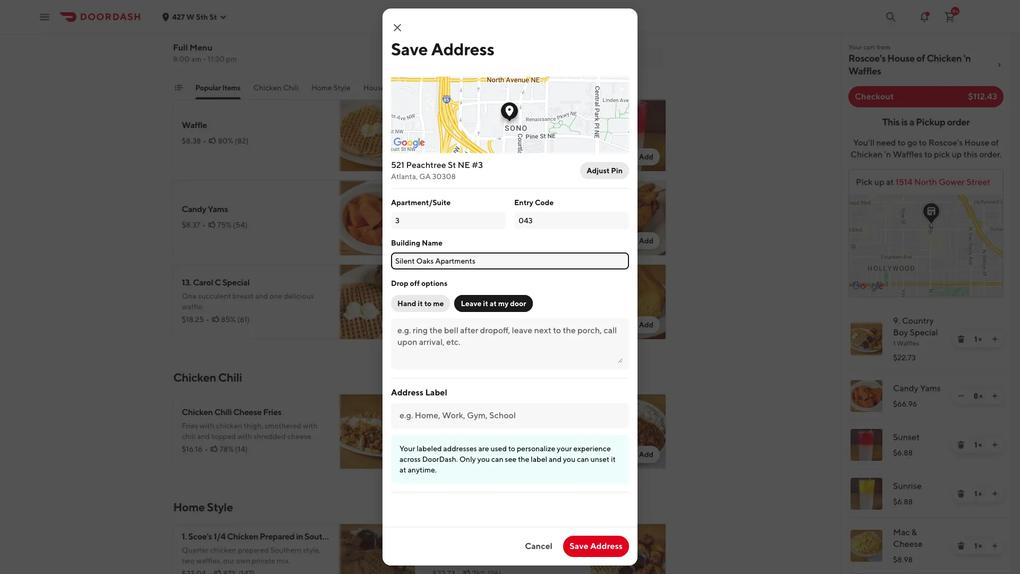 Task type: vqa. For each thing, say whether or not it's contained in the screenshot.
the top chicken
yes



Task type: describe. For each thing, give the bounding box(es) containing it.
carol
[[193, 278, 213, 288]]

cancel button
[[519, 536, 559, 557]]

$22.73 for $22.73
[[894, 354, 917, 362]]

chili up chicken chili cheese fries fries with chicken thigh, smothered with chili and topped with shredded cheese.
[[218, 371, 242, 384]]

roscoe's inside you'll need to go to roscoe's house of chicken 'n waffles to pick up this order.
[[929, 138, 964, 148]]

beverages button
[[459, 82, 495, 99]]

doordash.
[[423, 455, 458, 464]]

me
[[433, 299, 444, 308]]

salad inside "9. country boy special three wings and a choice of two waffles or potato salad or french fries"
[[206, 45, 223, 54]]

0 vertical spatial save address
[[391, 39, 495, 59]]

remove item from cart image for mac & cheese
[[958, 542, 966, 550]]

see
[[505, 455, 517, 464]]

chicken inside 1. scoe's 1/4 chicken prepared in southern style quarter chicken prepared southern style, two waffles, our own private mix.
[[227, 532, 258, 542]]

$6.88 for sunrise
[[894, 498, 913, 506]]

house combos button
[[364, 82, 416, 99]]

remove item from cart image
[[958, 441, 966, 449]]

code
[[535, 198, 554, 207]]

st inside 521 peachtree st ne #3 atlanta, ga 30308
[[448, 160, 456, 170]]

add button for bowl of chicken chili over white rice or beans
[[633, 446, 660, 463]]

checkout
[[856, 91, 895, 102]]

apartment/suite
[[391, 198, 451, 207]]

• for $18.25 •
[[206, 315, 209, 324]]

across
[[400, 455, 421, 464]]

to left go
[[898, 138, 906, 148]]

1 for sunset
[[975, 441, 978, 449]]

list containing 9. country boy special
[[841, 306, 1013, 574]]

of inside bowl of chicken chili over white rice or beans over white rice or beans.
[[453, 413, 461, 423]]

this is a pickup order
[[883, 116, 971, 128]]

it for to
[[418, 299, 423, 308]]

$5.39 •
[[433, 305, 458, 313]]

prepared
[[238, 546, 269, 555]]

options
[[422, 279, 448, 288]]

close save address image
[[391, 21, 404, 34]]

of inside "9. country boy special three wings and a choice of two waffles or potato salad or french fries"
[[267, 35, 274, 43]]

hand
[[398, 299, 417, 308]]

Apartment/Suite text field
[[396, 215, 502, 226]]

popular items
[[196, 83, 241, 92]]

0 vertical spatial mac & cheese image
[[591, 0, 667, 4]]

special for 9. country boy special 1 waffles
[[911, 328, 939, 338]]

1 vertical spatial up
[[875, 177, 885, 187]]

86%
[[469, 440, 484, 448]]

one wing
[[433, 204, 472, 214]]

is
[[902, 116, 909, 128]]

waffles,
[[196, 557, 222, 565]]

fries inside three wings and a choice of two waffles or potato salad or french fries
[[510, 557, 524, 565]]

and inside three wings and a choice of two waffles or potato salad or french fries
[[475, 546, 488, 555]]

salad inside three wings and a choice of two waffles or potato salad or french fries
[[457, 557, 474, 565]]

0 horizontal spatial powered by google image
[[394, 138, 425, 148]]

add button for candy yams
[[382, 232, 409, 249]]

13. carol c special image
[[340, 264, 416, 340]]

add button for 13. carol c special
[[382, 316, 409, 333]]

add one to cart image for candy yams
[[992, 392, 1000, 400]]

0 vertical spatial yams
[[208, 204, 228, 214]]

0 horizontal spatial southern
[[270, 546, 302, 555]]

0 vertical spatial candy yams
[[182, 204, 228, 214]]

$8.37
[[182, 221, 200, 229]]

full menu 8:00 am - 11:30 pm
[[173, 43, 237, 63]]

one wing image
[[591, 180, 667, 256]]

at for my
[[490, 299, 497, 308]]

chicken inside 1. scoe's 1/4 chicken prepared in southern style quarter chicken prepared southern style, two waffles, our own private mix.
[[210, 546, 237, 555]]

and inside chicken chili cheese fries fries with chicken thigh, smothered with chili and topped with shredded cheese.
[[197, 432, 210, 441]]

go
[[908, 138, 918, 148]]

succulent
[[198, 292, 231, 300]]

0 vertical spatial address
[[432, 39, 495, 59]]

• for $16.16 •
[[205, 445, 208, 454]]

(54) for yams
[[233, 221, 248, 229]]

(47)
[[486, 142, 499, 150]]

house inside roscoe's house of chicken 'n waffles
[[888, 53, 916, 64]]

potato inside three wings and a choice of two waffles or potato salad or french fries
[[433, 557, 455, 565]]

order
[[948, 116, 971, 128]]

mac & cheese
[[894, 527, 923, 549]]

1 × for sunset
[[975, 441, 983, 449]]

extra
[[508, 83, 526, 92]]

chicken inside chicken chili cheese fries fries with chicken thigh, smothered with chili and topped with shredded cheese.
[[216, 422, 242, 430]]

cancel
[[525, 541, 553, 551]]

white
[[451, 427, 470, 436]]

$8.38 •
[[182, 137, 206, 145]]

to inside button
[[425, 299, 432, 308]]

1 vertical spatial home style
[[173, 500, 233, 514]]

label
[[426, 388, 448, 398]]

extra condiments button
[[508, 82, 569, 99]]

add for sunset
[[639, 153, 654, 161]]

waffle image
[[340, 96, 416, 172]]

your for your cart from
[[849, 43, 863, 51]]

comes with choice of chicken.
[[433, 40, 535, 48]]

bread
[[453, 288, 476, 298]]

and inside "9. country boy special three wings and a choice of two waffles or potato salad or french fries"
[[224, 35, 237, 43]]

save address inside button
[[570, 541, 623, 551]]

1 vertical spatial mac & cheese image
[[851, 530, 883, 562]]

this
[[883, 116, 900, 128]]

three inside "9. country boy special three wings and a choice of two waffles or potato salad or french fries"
[[182, 35, 201, 43]]

beans.
[[494, 427, 516, 436]]

white
[[532, 413, 555, 423]]

1 for sunrise
[[975, 490, 978, 498]]

notification bell image
[[919, 10, 932, 23]]

sunset for sunset
[[894, 432, 921, 442]]

1 vertical spatial a
[[910, 116, 915, 128]]

70%
[[469, 142, 484, 150]]

1 vertical spatial candy yams
[[894, 383, 942, 393]]

$6.88 •
[[433, 142, 458, 150]]

country for 9. country boy special three wings and a choice of two waffles or potato salad or french fries
[[190, 20, 221, 30]]

0 horizontal spatial fries
[[182, 422, 198, 430]]

chili inside button
[[284, 83, 299, 92]]

add for bowl of chicken chili over white rice or beans
[[639, 450, 654, 459]]

83% (54)
[[470, 221, 501, 229]]

your cart from
[[849, 43, 891, 51]]

candy yams image for 75% (54)
[[340, 180, 416, 256]]

with up cheese.
[[303, 422, 318, 430]]

add one to cart image
[[992, 335, 1000, 344]]

house combos
[[364, 83, 416, 92]]

add for waffle
[[388, 153, 403, 161]]

$18.25 •
[[182, 315, 209, 324]]

candy yams image for 9.
[[851, 380, 883, 412]]

85%
[[221, 315, 236, 324]]

-
[[203, 55, 207, 63]]

boy for 9. country boy special 1 waffles
[[894, 328, 909, 338]]

your
[[557, 445, 572, 453]]

1 can from the left
[[492, 455, 504, 464]]

0 vertical spatial one
[[433, 204, 449, 214]]

0 vertical spatial sunset image
[[591, 96, 667, 172]]

× for candy yams
[[980, 392, 983, 400]]

pickup
[[917, 116, 946, 128]]

address label
[[391, 388, 448, 398]]

adjust
[[587, 166, 610, 175]]

0 vertical spatial 9. country boy special image
[[340, 12, 416, 88]]

0 vertical spatial chicken chili
[[254, 83, 299, 92]]

• for $6.88 •
[[455, 142, 458, 150]]

street
[[967, 177, 991, 187]]

house inside button
[[364, 83, 386, 92]]

hand it to me button
[[391, 295, 451, 312]]

9. for 9. country boy special 1 waffles
[[894, 316, 901, 326]]

fries inside "9. country boy special three wings and a choice of two waffles or potato salad or french fries"
[[259, 45, 273, 54]]

Entry Code text field
[[519, 215, 625, 226]]

own
[[236, 557, 250, 565]]

$5.09
[[433, 221, 453, 229]]

$22.73 •
[[182, 58, 210, 66]]

prepared
[[260, 532, 295, 542]]

waffles inside you'll need to go to roscoe's house of chicken 'n waffles to pick up this order.
[[894, 149, 923, 160]]

choice inside "9. country boy special three wings and a choice of two waffles or potato salad or french fries"
[[243, 35, 266, 43]]

map region for leftmost powered by google image
[[361, 0, 633, 235]]

$6.88 for sunset
[[894, 449, 913, 457]]

$16.16
[[182, 445, 203, 454]]

two inside 1. scoe's 1/4 chicken prepared in southern style quarter chicken prepared southern style, two waffles, our own private mix.
[[182, 557, 195, 565]]

style,
[[303, 546, 321, 555]]

sunset for sunset lemonade and fruit punch.
[[433, 115, 459, 125]]

427 w 5th st
[[172, 12, 217, 21]]

add button for one wing
[[633, 232, 660, 249]]

0 vertical spatial home style
[[312, 83, 351, 92]]

• for $22.70 •
[[459, 53, 462, 61]]

add button for 9. country boy special
[[382, 64, 409, 81]]

leave it at my door
[[461, 299, 527, 308]]

add button for corn bread
[[633, 316, 660, 333]]

menu
[[190, 43, 213, 53]]

add for one wing
[[639, 237, 654, 245]]

chicken inside roscoe's house of chicken 'n waffles
[[927, 53, 963, 64]]

pm
[[227, 55, 237, 63]]

• for $5.39 •
[[455, 305, 458, 313]]

1 × for sunrise
[[975, 490, 983, 498]]

boy for 9. country boy special three wings and a choice of two waffles or potato salad or french fries
[[223, 20, 237, 30]]

waffles inside three wings and a choice of two waffles or potato salad or french fries
[[541, 546, 565, 555]]

chicken chili cheese fries fries with chicken thigh, smothered with chili and topped with shredded cheese.
[[182, 407, 318, 441]]

Item Search search field
[[514, 50, 658, 62]]

of inside roscoe's house of chicken 'n waffles
[[917, 53, 926, 64]]

open menu image
[[38, 10, 51, 23]]

#3
[[472, 160, 483, 170]]

chili inside bowl of chicken chili over white rice or beans over white rice or beans.
[[495, 413, 512, 423]]

topped
[[212, 432, 236, 441]]

address inside button
[[591, 541, 623, 551]]

up inside you'll need to go to roscoe's house of chicken 'n waffles to pick up this order.
[[953, 149, 963, 160]]

0 vertical spatial $6.88
[[433, 142, 452, 150]]

personalize
[[517, 445, 556, 453]]

1 for 9. country boy special
[[975, 335, 978, 344]]

(96)
[[237, 58, 251, 66]]

1 horizontal spatial southern
[[305, 532, 340, 542]]

cheese.
[[288, 432, 313, 441]]

$5.09 •
[[433, 221, 459, 229]]

521
[[391, 160, 405, 170]]

house inside you'll need to go to roscoe's house of chicken 'n waffles to pick up this order.
[[965, 138, 990, 148]]

potato inside "9. country boy special three wings and a choice of two waffles or potato salad or french fries"
[[182, 45, 204, 54]]

home style button
[[312, 82, 351, 99]]

× for 9. country boy special
[[979, 335, 983, 344]]

it inside the your labeled addresses are used to personalize your experience across doordash. only you can see the label and you can unset it at anytime.
[[611, 455, 616, 464]]

with up (14)
[[238, 432, 252, 441]]

a inside three wings and a choice of two waffles or potato salad or french fries
[[489, 546, 493, 555]]

sunrise image
[[851, 478, 883, 510]]

in
[[296, 532, 303, 542]]

1 you from the left
[[478, 455, 490, 464]]

our
[[223, 557, 235, 565]]

atlanta,
[[391, 172, 418, 181]]

cart
[[864, 43, 876, 51]]



Task type: locate. For each thing, give the bounding box(es) containing it.
(15)
[[485, 440, 498, 448]]

it inside button
[[484, 299, 489, 308]]

add for corn bread
[[639, 321, 654, 329]]

chicken chili cheese fries image
[[340, 394, 416, 470]]

french inside "9. country boy special three wings and a choice of two waffles or potato salad or french fries"
[[233, 45, 257, 54]]

1 vertical spatial address
[[391, 388, 424, 398]]

north
[[915, 177, 938, 187]]

'n inside you'll need to go to roscoe's house of chicken 'n waffles to pick up this order.
[[885, 149, 892, 160]]

one inside 13. carol c special one succulent breast and one delicious waffle.
[[182, 292, 197, 300]]

1 vertical spatial sunset
[[894, 432, 921, 442]]

1 horizontal spatial 9. country boy special image
[[591, 524, 667, 574]]

1 horizontal spatial st
[[448, 160, 456, 170]]

style inside home style button
[[334, 83, 351, 92]]

1 vertical spatial save
[[570, 541, 589, 551]]

1 horizontal spatial waffles
[[541, 546, 565, 555]]

1 vertical spatial three
[[433, 546, 452, 555]]

remove item from cart image for sunrise
[[958, 490, 966, 498]]

to left me
[[425, 299, 432, 308]]

add for 9. country boy special
[[388, 69, 403, 77]]

• right the $5.09 on the left top of the page
[[456, 221, 459, 229]]

up left this
[[953, 149, 963, 160]]

two inside three wings and a choice of two waffles or potato salad or french fries
[[527, 546, 540, 555]]

3 1 × from the top
[[975, 490, 983, 498]]

3 add one to cart image from the top
[[992, 490, 1000, 498]]

1 vertical spatial southern
[[270, 546, 302, 555]]

2 vertical spatial waffles
[[898, 339, 920, 347]]

at left my
[[490, 299, 497, 308]]

fries
[[259, 45, 273, 54], [510, 557, 524, 565]]

1 vertical spatial 9.
[[894, 316, 901, 326]]

country for 9. country boy special 1 waffles
[[903, 316, 935, 326]]

0 vertical spatial potato
[[182, 45, 204, 54]]

0 horizontal spatial it
[[418, 299, 423, 308]]

2 vertical spatial style
[[341, 532, 360, 542]]

0 horizontal spatial home style
[[173, 500, 233, 514]]

0 horizontal spatial chicken chili
[[173, 371, 242, 384]]

1 vertical spatial sunset image
[[851, 429, 883, 461]]

your labeled addresses are used to personalize your experience across doordash. only you can see the label and you can unset it at anytime.
[[400, 445, 616, 474]]

choice up 79% (101) at top left
[[474, 40, 497, 48]]

•
[[459, 53, 462, 61], [207, 58, 210, 66], [203, 137, 206, 145], [455, 142, 458, 150], [203, 221, 206, 229], [456, 221, 459, 229], [455, 305, 458, 313], [206, 315, 209, 324], [454, 440, 457, 448], [205, 445, 208, 454]]

wings inside three wings and a choice of two waffles or potato salad or french fries
[[454, 546, 473, 555]]

0 horizontal spatial potato
[[182, 45, 204, 54]]

three inside three wings and a choice of two waffles or potato salad or french fries
[[433, 546, 452, 555]]

off
[[410, 279, 420, 288]]

0 horizontal spatial 9.
[[182, 20, 189, 30]]

at left 1514
[[887, 177, 895, 187]]

order.
[[980, 149, 1002, 160]]

0 vertical spatial save
[[391, 39, 428, 59]]

entry code
[[515, 198, 554, 207]]

0 horizontal spatial sunset image
[[591, 96, 667, 172]]

&
[[912, 527, 918, 538]]

e.g. ring the bell after dropoff, leave next to the porch, call upon arrival, etc. text field
[[398, 325, 623, 363]]

• right $16.16
[[205, 445, 208, 454]]

1 × for 9. country boy special
[[975, 335, 983, 344]]

1 vertical spatial two
[[527, 546, 540, 555]]

× for mac & cheese
[[979, 542, 983, 550]]

sides button
[[428, 82, 447, 99]]

0 horizontal spatial candy
[[182, 204, 206, 214]]

(54) right the 75% at top
[[233, 221, 248, 229]]

add button for sunset
[[633, 148, 660, 165]]

add one to cart image for mac & cheese
[[992, 542, 1000, 550]]

1 vertical spatial candy yams image
[[851, 380, 883, 412]]

candy yams
[[182, 204, 228, 214], [894, 383, 942, 393]]

candy inside list
[[894, 383, 919, 393]]

sunset down $66.96
[[894, 432, 921, 442]]

0 vertical spatial wings
[[203, 35, 222, 43]]

• right the $18.25
[[206, 315, 209, 324]]

your inside the your labeled addresses are used to personalize your experience across doordash. only you can see the label and you can unset it at anytime.
[[400, 445, 415, 453]]

1 vertical spatial style
[[207, 500, 233, 514]]

chicken up topped
[[216, 422, 242, 430]]

0 horizontal spatial home
[[173, 500, 205, 514]]

to left pick
[[925, 149, 933, 160]]

1 for mac & cheese
[[975, 542, 978, 550]]

• for $5.09 •
[[456, 221, 459, 229]]

and inside 13. carol c special one succulent breast and one delicious waffle.
[[255, 292, 268, 300]]

full
[[173, 43, 188, 53]]

roscoe's house of chicken 'n waffles
[[849, 53, 972, 77]]

can down "used"
[[492, 455, 504, 464]]

choice inside three wings and a choice of two waffles or potato salad or french fries
[[494, 546, 517, 555]]

• right '$8.38'
[[203, 137, 206, 145]]

french inside three wings and a choice of two waffles or potato salad or french fries
[[484, 557, 508, 565]]

1 vertical spatial waffles
[[894, 149, 923, 160]]

1 vertical spatial french
[[484, 557, 508, 565]]

9. country boy special image
[[340, 12, 416, 88], [851, 323, 883, 355], [591, 524, 667, 574]]

st right 5th
[[210, 12, 217, 21]]

bowl
[[433, 413, 452, 423]]

at down the across at the bottom
[[400, 466, 407, 474]]

with up topped
[[200, 422, 215, 430]]

remove one from cart image
[[958, 392, 966, 400]]

0 horizontal spatial address
[[391, 388, 424, 398]]

drop
[[391, 279, 409, 288]]

salad
[[206, 45, 223, 54], [457, 557, 474, 565]]

521 peachtree st ne #3 atlanta, ga 30308
[[391, 160, 483, 181]]

cheese inside chicken chili cheese fries fries with chicken thigh, smothered with chili and topped with shredded cheese.
[[233, 407, 262, 417]]

4 add one to cart image from the top
[[992, 542, 1000, 550]]

$9.28 •
[[433, 440, 457, 448]]

• right $5.39
[[455, 305, 458, 313]]

(101)
[[489, 53, 505, 61]]

1 horizontal spatial three
[[433, 546, 452, 555]]

rice
[[472, 427, 484, 436]]

$6.88 down lemonade
[[433, 142, 452, 150]]

0 vertical spatial 1. scoe's 1/4 chicken prepared in southern style image
[[340, 0, 416, 4]]

special inside "9. country boy special three wings and a choice of two waffles or potato salad or french fries"
[[239, 20, 266, 30]]

chicken inside bowl of chicken chili over white rice or beans over white rice or beans.
[[462, 413, 494, 423]]

0 vertical spatial st
[[210, 12, 217, 21]]

1 vertical spatial your
[[400, 445, 415, 453]]

a right 'is'
[[910, 116, 915, 128]]

remove item from cart image for 9. country boy special
[[958, 335, 966, 344]]

2 vertical spatial special
[[911, 328, 939, 338]]

boy inside "9. country boy special three wings and a choice of two waffles or potato salad or french fries"
[[223, 20, 237, 30]]

addresses
[[444, 445, 477, 453]]

Building Name text field
[[396, 256, 625, 266]]

1 add one to cart image from the top
[[992, 392, 1000, 400]]

adjust pin
[[587, 166, 623, 175]]

cheese for chili
[[233, 407, 262, 417]]

• right $9.28 at the bottom
[[454, 440, 457, 448]]

2 you from the left
[[564, 455, 576, 464]]

0 horizontal spatial $22.73
[[182, 58, 205, 66]]

lemonade
[[433, 129, 469, 138]]

1 vertical spatial chicken chili
[[173, 371, 242, 384]]

cheese
[[233, 407, 262, 417], [894, 539, 923, 549]]

chicken
[[927, 53, 963, 64], [254, 83, 282, 92], [851, 149, 883, 160], [173, 371, 216, 384], [182, 407, 213, 417], [462, 413, 494, 423], [227, 532, 258, 542]]

pin
[[612, 166, 623, 175]]

1 horizontal spatial yams
[[921, 383, 942, 393]]

2 1. scoe's 1/4 chicken prepared in southern style image from the top
[[340, 524, 416, 574]]

2 1 × from the top
[[975, 441, 983, 449]]

roscoe's up pick
[[929, 138, 964, 148]]

1 vertical spatial $22.73
[[894, 354, 917, 362]]

1 1 × from the top
[[975, 335, 983, 344]]

candy yams image
[[340, 180, 416, 256], [851, 380, 883, 412]]

2 horizontal spatial two
[[527, 546, 540, 555]]

and inside sunset lemonade and fruit punch.
[[470, 129, 483, 138]]

0 vertical spatial french
[[233, 45, 257, 54]]

southern up mix.
[[270, 546, 302, 555]]

a inside "9. country boy special three wings and a choice of two waffles or potato salad or french fries"
[[238, 35, 242, 43]]

yams left remove one from cart "image"
[[921, 383, 942, 393]]

up right pick
[[875, 177, 885, 187]]

1 horizontal spatial roscoe's
[[929, 138, 964, 148]]

to right go
[[920, 138, 928, 148]]

special for 9. country boy special three wings and a choice of two waffles or potato salad or french fries
[[239, 20, 266, 30]]

southern up style, at the left bottom of the page
[[305, 532, 340, 542]]

add one to cart image
[[992, 392, 1000, 400], [992, 441, 1000, 449], [992, 490, 1000, 498], [992, 542, 1000, 550]]

0 vertical spatial 'n
[[964, 53, 972, 64]]

fries up smothered
[[263, 407, 282, 417]]

0 horizontal spatial candy yams image
[[340, 180, 416, 256]]

70% (47)
[[469, 142, 499, 150]]

0 horizontal spatial up
[[875, 177, 885, 187]]

1 horizontal spatial chicken chili
[[254, 83, 299, 92]]

waffles for roscoe's
[[849, 65, 882, 77]]

special inside 9. country boy special 1 waffles
[[911, 328, 939, 338]]

leave it at my door button
[[455, 295, 533, 312]]

add one to cart image for sunrise
[[992, 490, 1000, 498]]

style left house combos on the top left of the page
[[334, 83, 351, 92]]

sunset
[[433, 115, 459, 125], [894, 432, 921, 442]]

used
[[491, 445, 507, 453]]

of
[[267, 35, 274, 43], [498, 40, 505, 48], [917, 53, 926, 64], [992, 138, 1000, 148], [453, 413, 461, 423], [518, 546, 525, 555]]

one
[[270, 292, 283, 300]]

house up this
[[965, 138, 990, 148]]

• for $9.28 •
[[454, 440, 457, 448]]

style inside 1. scoe's 1/4 chicken prepared in southern style quarter chicken prepared southern style, two waffles, our own private mix.
[[341, 532, 360, 542]]

house left combos
[[364, 83, 386, 92]]

gower
[[940, 177, 966, 187]]

can down "experience"
[[577, 455, 590, 464]]

to inside the your labeled addresses are used to personalize your experience across doordash. only you can see the label and you can unset it at anytime.
[[509, 445, 516, 453]]

save right cancel
[[570, 541, 589, 551]]

85% (61)
[[221, 315, 250, 324]]

list
[[841, 306, 1013, 574]]

2 horizontal spatial it
[[611, 455, 616, 464]]

1 horizontal spatial sunset image
[[851, 429, 883, 461]]

2 remove item from cart image from the top
[[958, 490, 966, 498]]

1 vertical spatial save address
[[570, 541, 623, 551]]

3 remove item from cart image from the top
[[958, 542, 966, 550]]

sunset up lemonade
[[433, 115, 459, 125]]

1 horizontal spatial candy
[[894, 383, 919, 393]]

style right in
[[341, 532, 360, 542]]

2 (54) from the left
[[486, 221, 501, 229]]

at inside button
[[490, 299, 497, 308]]

1 horizontal spatial address
[[432, 39, 495, 59]]

$112.43
[[969, 91, 998, 102]]

1 horizontal spatial home
[[312, 83, 333, 92]]

• down lemonade
[[455, 142, 458, 150]]

country inside 9. country boy special 1 waffles
[[903, 316, 935, 326]]

0 vertical spatial $22.73
[[182, 58, 205, 66]]

1 horizontal spatial home style
[[312, 83, 351, 92]]

save down the close save address image
[[391, 39, 428, 59]]

extra condiments
[[508, 83, 569, 92]]

of inside three wings and a choice of two waffles or potato salad or french fries
[[518, 546, 525, 555]]

$6.88 down sunrise
[[894, 498, 913, 506]]

1 vertical spatial home
[[173, 500, 205, 514]]

with right comes
[[458, 40, 473, 48]]

french up (96)
[[233, 45, 257, 54]]

add one to cart image for sunset
[[992, 441, 1000, 449]]

you down your
[[564, 455, 576, 464]]

cheese inside list
[[894, 539, 923, 549]]

'n down need
[[885, 149, 892, 160]]

chicken.
[[507, 40, 535, 48]]

map region for the bottommost powered by google image
[[792, 161, 1021, 297]]

1 horizontal spatial french
[[484, 557, 508, 565]]

house down from
[[888, 53, 916, 64]]

1514
[[896, 177, 913, 187]]

chili left home style button
[[284, 83, 299, 92]]

82% (51)
[[469, 305, 498, 313]]

1 vertical spatial $6.88
[[894, 449, 913, 457]]

12 items, open order cart image
[[944, 10, 957, 23]]

• for $8.38 •
[[203, 137, 206, 145]]

Address Label text field
[[400, 410, 621, 422]]

add button for chicken chili cheese fries
[[382, 446, 409, 463]]

candy up $8.37 •
[[182, 204, 206, 214]]

1. scoe's 1/4 chicken prepared in southern style image
[[340, 0, 416, 4], [340, 524, 416, 574]]

0 horizontal spatial st
[[210, 12, 217, 21]]

at for 1514
[[887, 177, 895, 187]]

1 vertical spatial potato
[[433, 557, 455, 565]]

save inside button
[[570, 541, 589, 551]]

labeled
[[417, 445, 442, 453]]

fries up chili
[[182, 422, 198, 430]]

candy up $66.96
[[894, 383, 919, 393]]

home inside button
[[312, 83, 333, 92]]

st left ne
[[448, 160, 456, 170]]

• right -
[[207, 58, 210, 66]]

breast
[[233, 292, 254, 300]]

chili up beans.
[[495, 413, 512, 423]]

choice up (96)
[[243, 35, 266, 43]]

candy yams up $66.96
[[894, 383, 942, 393]]

chicken up the our
[[210, 546, 237, 555]]

save address dialog
[[361, 0, 638, 566]]

choice left cancel "button" at the bottom of page
[[494, 546, 517, 555]]

4 1 × from the top
[[975, 542, 983, 550]]

map region inside save address dialog
[[361, 0, 633, 235]]

w
[[187, 12, 195, 21]]

1 horizontal spatial one
[[433, 204, 449, 214]]

2 add one to cart image from the top
[[992, 441, 1000, 449]]

add
[[388, 69, 403, 77], [639, 69, 654, 77], [388, 153, 403, 161], [639, 153, 654, 161], [388, 237, 403, 245], [639, 237, 654, 245], [388, 321, 403, 329], [639, 321, 654, 329], [388, 450, 403, 459], [639, 450, 654, 459]]

1 ×
[[975, 335, 983, 344], [975, 441, 983, 449], [975, 490, 983, 498], [975, 542, 983, 550]]

unset
[[591, 455, 610, 464]]

11:30
[[208, 55, 225, 63]]

chicken chili button
[[254, 82, 299, 99]]

1 vertical spatial salad
[[457, 557, 474, 565]]

bowl of chicken chili over white rice or beans image
[[591, 394, 667, 470]]

1 remove item from cart image from the top
[[958, 335, 966, 344]]

entry
[[515, 198, 534, 207]]

add for 13. carol c special
[[388, 321, 403, 329]]

1 vertical spatial powered by google image
[[853, 281, 884, 292]]

you'll need to go to roscoe's house of chicken 'n waffles to pick up this order.
[[851, 138, 1002, 160]]

• for $8.37 •
[[203, 221, 206, 229]]

your left cart
[[849, 43, 863, 51]]

waffles inside "9. country boy special three wings and a choice of two waffles or potato salad or french fries"
[[290, 35, 314, 43]]

• for $22.73 •
[[207, 58, 210, 66]]

1 horizontal spatial map region
[[792, 161, 1021, 297]]

special inside 13. carol c special one succulent breast and one delicious waffle.
[[223, 278, 250, 288]]

cheese for &
[[894, 539, 923, 549]]

(14)
[[235, 445, 248, 454]]

9. inside 9. country boy special 1 waffles
[[894, 316, 901, 326]]

(54) for wing
[[486, 221, 501, 229]]

sunset image
[[591, 96, 667, 172], [851, 429, 883, 461]]

0 vertical spatial special
[[239, 20, 266, 30]]

can
[[492, 455, 504, 464], [577, 455, 590, 464]]

0 horizontal spatial cheese
[[233, 407, 262, 417]]

country inside "9. country boy special three wings and a choice of two waffles or potato salad or french fries"
[[190, 20, 221, 30]]

1 horizontal spatial fries
[[510, 557, 524, 565]]

home right chicken chili button
[[312, 83, 333, 92]]

powered by google image
[[394, 138, 425, 148], [853, 281, 884, 292]]

80% (82)
[[218, 137, 249, 145]]

1 horizontal spatial you
[[564, 455, 576, 464]]

cheese up thigh, on the left of page
[[233, 407, 262, 417]]

30308
[[433, 172, 456, 181]]

$22.73 for $22.73 •
[[182, 58, 205, 66]]

0 horizontal spatial save address
[[391, 39, 495, 59]]

0 horizontal spatial at
[[400, 466, 407, 474]]

2 vertical spatial address
[[591, 541, 623, 551]]

anytime.
[[408, 466, 437, 474]]

0 vertical spatial fries
[[263, 407, 282, 417]]

9. inside "9. country boy special three wings and a choice of two waffles or potato salad or french fries"
[[182, 20, 189, 30]]

1 × for mac & cheese
[[975, 542, 983, 550]]

remove item from cart image
[[958, 335, 966, 344], [958, 490, 966, 498], [958, 542, 966, 550]]

to up see
[[509, 445, 516, 453]]

$22.73
[[182, 58, 205, 66], [894, 354, 917, 362]]

add for chicken chili cheese fries
[[388, 450, 403, 459]]

0 horizontal spatial 'n
[[885, 149, 892, 160]]

chili
[[284, 83, 299, 92], [218, 371, 242, 384], [215, 407, 232, 417], [495, 413, 512, 423]]

name
[[422, 239, 443, 247]]

one up apartment/suite text box
[[433, 204, 449, 214]]

2 can from the left
[[577, 455, 590, 464]]

$8.37 •
[[182, 221, 206, 229]]

1 horizontal spatial powered by google image
[[853, 281, 884, 292]]

0 horizontal spatial can
[[492, 455, 504, 464]]

it inside button
[[418, 299, 423, 308]]

1 vertical spatial wings
[[454, 546, 473, 555]]

1 1. scoe's 1/4 chicken prepared in southern style image from the top
[[340, 0, 416, 4]]

1 horizontal spatial it
[[484, 299, 489, 308]]

× for sunset
[[979, 441, 983, 449]]

a up (96)
[[238, 35, 242, 43]]

'n up $112.43
[[964, 53, 972, 64]]

bowl of chicken chili over white rice or beans over white rice or beans.
[[433, 413, 607, 436]]

$8.98
[[894, 556, 913, 564]]

french left cancel "button" at the bottom of page
[[484, 557, 508, 565]]

1 vertical spatial yams
[[921, 383, 942, 393]]

1 vertical spatial 1. scoe's 1/4 chicken prepared in southern style image
[[340, 524, 416, 574]]

chicken inside you'll need to go to roscoe's house of chicken 'n waffles to pick up this order.
[[851, 149, 883, 160]]

0 horizontal spatial mac & cheese image
[[591, 0, 667, 4]]

1 horizontal spatial cheese
[[894, 539, 923, 549]]

the
[[518, 455, 530, 464]]

0 horizontal spatial your
[[400, 445, 415, 453]]

9. for 9. country boy special three wings and a choice of two waffles or potato salad or french fries
[[182, 20, 189, 30]]

1 inside 9. country boy special 1 waffles
[[894, 339, 896, 347]]

style up 1/4
[[207, 500, 233, 514]]

0 vertical spatial powered by google image
[[394, 138, 425, 148]]

sunset inside sunset lemonade and fruit punch.
[[433, 115, 459, 125]]

roscoe's down cart
[[849, 53, 887, 64]]

your for your labeled addresses are used to personalize your experience across doordash. only you can see the label and you can unset it at anytime.
[[400, 445, 415, 453]]

'n inside roscoe's house of chicken 'n waffles
[[964, 53, 972, 64]]

0 vertical spatial waffles
[[290, 35, 314, 43]]

you down are
[[478, 455, 490, 464]]

mac & cheese image
[[591, 0, 667, 4], [851, 530, 883, 562]]

boy inside 9. country boy special 1 waffles
[[894, 328, 909, 338]]

chicken inside chicken chili cheese fries fries with chicken thigh, smothered with chili and topped with shredded cheese.
[[182, 407, 213, 417]]

waffles inside 9. country boy special 1 waffles
[[898, 339, 920, 347]]

chili up topped
[[215, 407, 232, 417]]

• right $22.70
[[459, 53, 462, 61]]

1 vertical spatial house
[[364, 83, 386, 92]]

smothered
[[265, 422, 302, 430]]

$6.88 up sunrise
[[894, 449, 913, 457]]

1 (54) from the left
[[233, 221, 248, 229]]

1 vertical spatial remove item from cart image
[[958, 490, 966, 498]]

× for sunrise
[[979, 490, 983, 498]]

75% (54)
[[217, 221, 248, 229]]

$22.70
[[433, 53, 456, 61]]

it for at
[[484, 299, 489, 308]]

candy yams up $8.37 •
[[182, 204, 228, 214]]

my
[[499, 299, 509, 308]]

1
[[975, 335, 978, 344], [894, 339, 896, 347], [975, 441, 978, 449], [975, 490, 978, 498], [975, 542, 978, 550]]

yams inside list
[[921, 383, 942, 393]]

one up the waffle.
[[182, 292, 197, 300]]

cheese down mac
[[894, 539, 923, 549]]

80%
[[218, 137, 234, 145]]

special for 13. carol c special one succulent breast and one delicious waffle.
[[223, 278, 250, 288]]

0 vertical spatial boy
[[223, 20, 237, 30]]

75%
[[217, 221, 232, 229]]

ga
[[420, 172, 431, 181]]

wings inside "9. country boy special three wings and a choice of two waffles or potato salad or french fries"
[[203, 35, 222, 43]]

fruit
[[485, 129, 499, 138]]

at inside the your labeled addresses are used to personalize your experience across doordash. only you can see the label and you can unset it at anytime.
[[400, 466, 407, 474]]

$9.28
[[433, 440, 452, 448]]

a left cancel "button" at the bottom of page
[[489, 546, 493, 555]]

waffles inside roscoe's house of chicken 'n waffles
[[849, 65, 882, 77]]

corn bread image
[[591, 264, 667, 340]]

8:00
[[173, 55, 190, 63]]

78% (14)
[[220, 445, 248, 454]]

0 horizontal spatial fries
[[259, 45, 273, 54]]

(54)
[[233, 221, 248, 229], [486, 221, 501, 229]]

of inside you'll need to go to roscoe's house of chicken 'n waffles to pick up this order.
[[992, 138, 1000, 148]]

1/4
[[214, 532, 226, 542]]

1 vertical spatial 9. country boy special image
[[851, 323, 883, 355]]

waffles for 9.
[[898, 339, 920, 347]]

choice
[[243, 35, 266, 43], [474, 40, 497, 48], [494, 546, 517, 555]]

home up 1.
[[173, 500, 205, 514]]

pick
[[935, 149, 951, 160]]

sunset lemonade and fruit punch.
[[433, 115, 524, 138]]

0 horizontal spatial yams
[[208, 204, 228, 214]]

add for candy yams
[[388, 237, 403, 245]]

1 horizontal spatial boy
[[894, 328, 909, 338]]

2 horizontal spatial 9. country boy special image
[[851, 323, 883, 355]]

yams up the 75% at top
[[208, 204, 228, 214]]

and inside the your labeled addresses are used to personalize your experience across doordash. only you can see the label and you can unset it at anytime.
[[549, 455, 562, 464]]

0 vertical spatial home
[[312, 83, 333, 92]]

pick
[[857, 177, 873, 187]]

• right $8.37
[[203, 221, 206, 229]]

(54) right 83%
[[486, 221, 501, 229]]

chili inside chicken chili cheese fries fries with chicken thigh, smothered with chili and topped with shredded cheese.
[[215, 407, 232, 417]]

1 vertical spatial chicken
[[210, 546, 237, 555]]

over
[[514, 413, 530, 423]]

save address
[[391, 39, 495, 59], [570, 541, 623, 551]]

0 horizontal spatial save
[[391, 39, 428, 59]]

map region
[[361, 0, 633, 235], [792, 161, 1021, 297]]

chicken inside button
[[254, 83, 282, 92]]

0 vertical spatial style
[[334, 83, 351, 92]]

two inside "9. country boy special three wings and a choice of two waffles or potato salad or french fries"
[[276, 35, 289, 43]]

add button for waffle
[[382, 148, 409, 165]]

home
[[312, 83, 333, 92], [173, 500, 205, 514]]

roscoe's inside roscoe's house of chicken 'n waffles
[[849, 53, 887, 64]]

only
[[460, 455, 476, 464]]

$8.38
[[182, 137, 201, 145]]

your up the across at the bottom
[[400, 445, 415, 453]]



